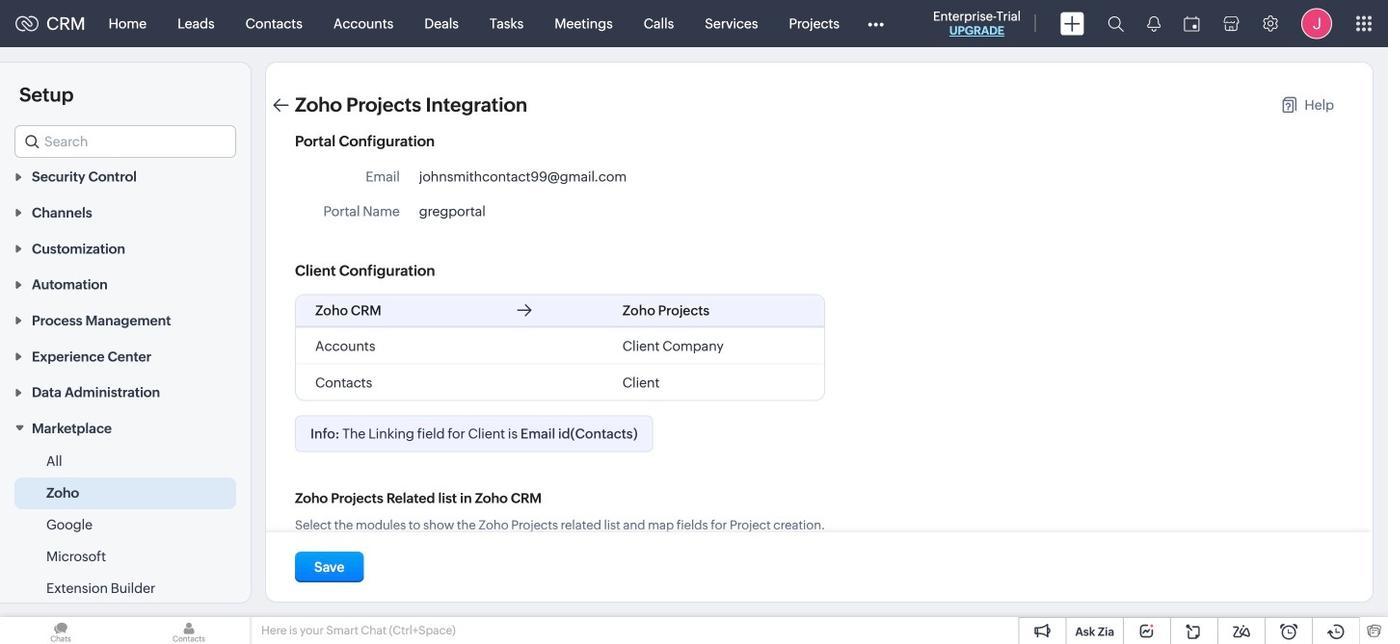 Task type: locate. For each thing, give the bounding box(es) containing it.
region
[[0, 446, 251, 605]]

create menu element
[[1049, 0, 1096, 47]]

create menu image
[[1060, 12, 1085, 35]]

profile image
[[1301, 8, 1332, 39]]

Search text field
[[15, 126, 235, 157]]

calendar image
[[1184, 16, 1200, 31]]

search element
[[1096, 0, 1136, 47]]

Other Modules field
[[855, 8, 897, 39]]

profile element
[[1290, 0, 1344, 47]]

logo image
[[15, 16, 39, 31]]

None field
[[14, 125, 236, 158]]



Task type: describe. For each thing, give the bounding box(es) containing it.
chats image
[[0, 618, 121, 645]]

signals image
[[1147, 15, 1161, 32]]

signals element
[[1136, 0, 1172, 47]]

contacts image
[[128, 618, 250, 645]]

search image
[[1108, 15, 1124, 32]]



Task type: vqa. For each thing, say whether or not it's contained in the screenshot.
Search "icon"
yes



